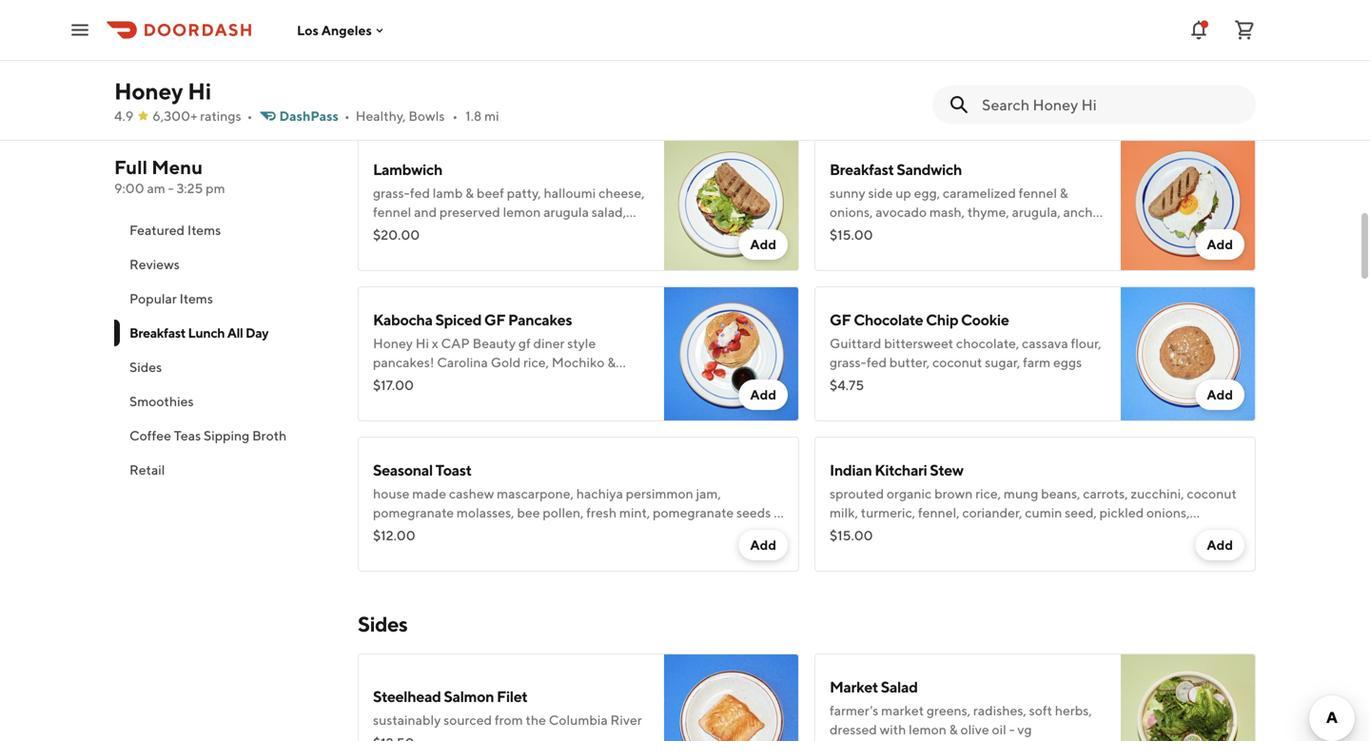 Task type: vqa. For each thing, say whether or not it's contained in the screenshot.
Pets image
no



Task type: locate. For each thing, give the bounding box(es) containing it.
1 vertical spatial vg
[[1018, 722, 1033, 738]]

0 vertical spatial grass-
[[373, 185, 410, 201]]

farm
[[922, 35, 949, 50], [1023, 355, 1051, 370]]

0 vertical spatial roasted
[[499, 54, 544, 69]]

0 horizontal spatial farm
[[922, 35, 949, 50]]

2 sourdough from the top
[[830, 242, 895, 258]]

breakfast sandwich image
[[1121, 136, 1257, 271]]

1 vertical spatial farm
[[1023, 355, 1051, 370]]

1 horizontal spatial onions,
[[830, 204, 873, 220]]

angelus salad garden of little gem lettuces and autumn chicories, soft herbs, roasted delicata squash, shaved fennel, pomegranate seeds, spicy maple pecans, tarragon mustard vinaigrette
[[373, 10, 643, 108]]

beans,
[[1042, 486, 1081, 502]]

tamarind down milk,
[[830, 524, 884, 540]]

honey
[[114, 78, 183, 105]]

sipping
[[204, 428, 250, 444]]

breakfast inside breakfast sandwich sunny side up egg, caramelized fennel & onions, avocado mash, thyme, arugula, ancho & chipotle chile aioli served on gf buckwheat sourdough - v
[[830, 160, 894, 178]]

1 vertical spatial roasted
[[520, 223, 566, 239]]

fennel inside the lambwich grass-fed lamb & beef patty, halloumi cheese, fennel and preserved lemon arugula salad, turmeric pickled onions, roasted garlic aioli, tamarind date chutney
[[373, 204, 412, 220]]

roasted down 'lettuces'
[[499, 54, 544, 69]]

0 horizontal spatial and
[[414, 204, 437, 220]]

sourdough down scrambled
[[830, 54, 895, 69]]

grass- inside the lambwich grass-fed lamb & beef patty, halloumi cheese, fennel and preserved lemon arugula salad, turmeric pickled onions, roasted garlic aioli, tamarind date chutney
[[373, 185, 410, 201]]

cashew
[[449, 486, 494, 502]]

v inside "soft scrambled farm eggs, chives, two slices gf sourdough toast with grass fed butter - v"
[[1066, 54, 1072, 69]]

- down slices
[[1057, 54, 1063, 69]]

1 vertical spatial $15.00
[[830, 528, 873, 544]]

1 horizontal spatial fed
[[867, 355, 887, 370]]

fennel, up pecans,
[[419, 73, 460, 89]]

1 horizontal spatial gf
[[1092, 35, 1104, 50]]

1 vertical spatial breakfast
[[129, 325, 186, 341]]

1 horizontal spatial soft
[[830, 35, 853, 50]]

angelus salad image
[[664, 0, 800, 121]]

pomegranate
[[463, 73, 544, 89], [373, 505, 454, 521], [653, 505, 734, 521]]

lambwich image
[[664, 136, 800, 271]]

1 horizontal spatial gf
[[830, 311, 851, 329]]

0 vertical spatial gf
[[1092, 35, 1104, 50]]

pomegranate down jam,
[[653, 505, 734, 521]]

sourdough inside "soft scrambled farm eggs, chives, two slices gf sourdough toast with grass fed butter - v"
[[830, 54, 895, 69]]

2 horizontal spatial fed
[[994, 54, 1014, 69]]

1 horizontal spatial breakfast
[[830, 160, 894, 178]]

indian
[[830, 461, 872, 479]]

add button for kabocha spiced gf pancakes
[[739, 380, 788, 410]]

v down 'chile'
[[906, 242, 913, 258]]

0 horizontal spatial pickled
[[427, 223, 472, 239]]

grass- down guittard
[[830, 355, 867, 370]]

with inside market salad farmer's market greens, radishes, soft herbs, dressed with lemon & olive oil - vg
[[880, 722, 907, 738]]

onions,
[[830, 204, 873, 220], [474, 223, 518, 239], [1147, 505, 1190, 521]]

• right the ratings
[[247, 108, 253, 124]]

soft down little
[[433, 54, 456, 69]]

1 vertical spatial sourdough
[[830, 242, 895, 258]]

soft inside "soft scrambled farm eggs, chives, two slices gf sourdough toast with grass fed butter - v"
[[830, 35, 853, 50]]

- right oil
[[1010, 722, 1015, 738]]

items up breakfast lunch all day
[[180, 291, 213, 307]]

$4.75
[[830, 377, 865, 393]]

add for lambwich
[[751, 237, 777, 252]]

pickled inside the lambwich grass-fed lamb & beef patty, halloumi cheese, fennel and preserved lemon arugula salad, turmeric pickled onions, roasted garlic aioli, tamarind date chutney
[[427, 223, 472, 239]]

1 horizontal spatial salad
[[881, 678, 918, 696]]

0 horizontal spatial breakfast
[[129, 325, 186, 341]]

toast
[[436, 461, 472, 479]]

2 $15.00 from the top
[[830, 528, 873, 544]]

gem
[[471, 35, 497, 50]]

& down greens,
[[950, 722, 958, 738]]

0 horizontal spatial soft
[[433, 54, 456, 69]]

1 vertical spatial pickled
[[1100, 505, 1145, 521]]

butter
[[1017, 54, 1054, 69]]

1 vertical spatial coconut
[[1187, 486, 1237, 502]]

1 horizontal spatial farm
[[1023, 355, 1051, 370]]

popular items button
[[114, 282, 335, 316]]

milk,
[[830, 505, 859, 521]]

vg left (contains
[[373, 524, 388, 540]]

1 vertical spatial tamarind
[[830, 524, 884, 540]]

1 horizontal spatial grass-
[[830, 355, 867, 370]]

1 vertical spatial onions,
[[474, 223, 518, 239]]

0 horizontal spatial grass-
[[373, 185, 410, 201]]

0 horizontal spatial gf
[[484, 311, 506, 329]]

- down 'chile'
[[898, 242, 904, 258]]

roasted
[[499, 54, 544, 69], [520, 223, 566, 239]]

sides up smoothies
[[129, 359, 162, 375]]

0 horizontal spatial fed
[[410, 185, 430, 201]]

herbs, down gem
[[459, 54, 496, 69]]

on
[[996, 223, 1012, 239]]

pickled up date
[[427, 223, 472, 239]]

salad inside market salad farmer's market greens, radishes, soft herbs, dressed with lemon & olive oil - vg
[[881, 678, 918, 696]]

2 horizontal spatial •
[[453, 108, 458, 124]]

0 horizontal spatial with
[[880, 722, 907, 738]]

1 horizontal spatial pickled
[[1100, 505, 1145, 521]]

open menu image
[[69, 19, 91, 41]]

0 vertical spatial fennel,
[[419, 73, 460, 89]]

farm down cassava on the top right
[[1023, 355, 1051, 370]]

0 horizontal spatial v
[[906, 242, 913, 258]]

and up delicata
[[552, 35, 575, 50]]

1 horizontal spatial vg
[[1018, 722, 1033, 738]]

sourdough down chipotle
[[830, 242, 895, 258]]

onions, down the zucchini,
[[1147, 505, 1190, 521]]

fed
[[994, 54, 1014, 69], [410, 185, 430, 201], [867, 355, 887, 370]]

coconut down chocolate,
[[933, 355, 983, 370]]

1 sourdough from the top
[[830, 54, 895, 69]]

smoothies
[[129, 394, 194, 409]]

1 vertical spatial with
[[880, 722, 907, 738]]

1 horizontal spatial pomegranate
[[463, 73, 544, 89]]

pollen,
[[543, 505, 584, 521]]

menu
[[152, 156, 203, 178]]

farm up the toast
[[922, 35, 949, 50]]

0 vertical spatial breakfast
[[830, 160, 894, 178]]

0 vertical spatial coconut
[[933, 355, 983, 370]]

pecans,
[[413, 92, 459, 108]]

1 vertical spatial lemon
[[909, 722, 947, 738]]

1 horizontal spatial v
[[1066, 54, 1072, 69]]

0 vertical spatial v
[[1066, 54, 1072, 69]]

2 vertical spatial fed
[[867, 355, 887, 370]]

salad inside angelus salad garden of little gem lettuces and autumn chicories, soft herbs, roasted delicata squash, shaved fennel, pomegranate seeds, spicy maple pecans, tarragon mustard vinaigrette
[[431, 10, 468, 28]]

salad for angelus salad
[[431, 10, 468, 28]]

add for breakfast sandwich
[[1207, 237, 1234, 252]]

- right seeds
[[774, 505, 780, 521]]

1 horizontal spatial lemon
[[909, 722, 947, 738]]

avocado
[[876, 204, 927, 220]]

vinaigrette
[[569, 92, 634, 108]]

0 horizontal spatial herbs,
[[459, 54, 496, 69]]

fennel, inside angelus salad garden of little gem lettuces and autumn chicories, soft herbs, roasted delicata squash, shaved fennel, pomegranate seeds, spicy maple pecans, tarragon mustard vinaigrette
[[419, 73, 460, 89]]

breakfast down popular
[[129, 325, 186, 341]]

coconut right the zucchini,
[[1187, 486, 1237, 502]]

with down eggs,
[[931, 54, 957, 69]]

1 vertical spatial and
[[414, 204, 437, 220]]

all
[[227, 325, 243, 341]]

1 horizontal spatial and
[[552, 35, 575, 50]]

gf right 'on'
[[1015, 223, 1027, 239]]

soft left scrambled
[[830, 35, 853, 50]]

chocolate,
[[957, 336, 1020, 351]]

1 horizontal spatial •
[[344, 108, 350, 124]]

2 horizontal spatial onions,
[[1147, 505, 1190, 521]]

0 horizontal spatial salad
[[431, 10, 468, 28]]

- right am
[[168, 180, 174, 196]]

fed down 'lambwich'
[[410, 185, 430, 201]]

0 horizontal spatial coconut
[[933, 355, 983, 370]]

gf right slices
[[1092, 35, 1104, 50]]

tamarind down turmeric
[[373, 242, 428, 258]]

0 horizontal spatial tamarind
[[373, 242, 428, 258]]

vg inside market salad farmer's market greens, radishes, soft herbs, dressed with lemon & olive oil - vg
[[1018, 722, 1033, 738]]

1 vertical spatial fed
[[410, 185, 430, 201]]

fennel
[[1019, 185, 1058, 201], [373, 204, 412, 220]]

and down lamb
[[414, 204, 437, 220]]

fennel up arugula,
[[1019, 185, 1058, 201]]

1 vertical spatial fennel,
[[919, 505, 960, 521]]

1 • from the left
[[247, 108, 253, 124]]

0 horizontal spatial vg
[[373, 524, 388, 540]]

breakfast up sunny
[[830, 160, 894, 178]]

0 vertical spatial fed
[[994, 54, 1014, 69]]

0 vertical spatial with
[[931, 54, 957, 69]]

1 vertical spatial soft
[[433, 54, 456, 69]]

pomegranate up 'tarragon'
[[463, 73, 544, 89]]

0 horizontal spatial gf
[[1015, 223, 1027, 239]]

sandwich
[[897, 160, 962, 178]]

kabocha spiced gf pancakes image
[[664, 287, 800, 422]]

sides button
[[114, 350, 335, 385]]

lambwich grass-fed lamb & beef patty, halloumi cheese, fennel and preserved lemon arugula salad, turmeric pickled onions, roasted garlic aioli, tamarind date chutney
[[373, 160, 645, 258]]

indian kitchari stew sprouted organic brown rice, mung beans, carrots, zucchini, coconut milk, turmeric, fennel, coriander, cumin seed, pickled onions, tamarind chutney, cilantro
[[830, 461, 1237, 540]]

fed down guittard
[[867, 355, 887, 370]]

egg,
[[914, 185, 941, 201]]

• left 1.8
[[453, 108, 458, 124]]

los
[[297, 22, 319, 38]]

0 vertical spatial $15.00
[[830, 227, 873, 243]]

fresh
[[587, 505, 617, 521]]

0 vertical spatial fennel
[[1019, 185, 1058, 201]]

maple
[[373, 92, 411, 108]]

slices
[[1056, 35, 1089, 50]]

sides
[[129, 359, 162, 375], [358, 612, 408, 637]]

coconut inside gf chocolate chip cookie guittard bittersweet chocolate, cassava flour, grass-fed butter, coconut sugar, farm eggs $4.75
[[933, 355, 983, 370]]

dashpass
[[279, 108, 339, 124]]

gf up guittard
[[830, 311, 851, 329]]

1 horizontal spatial coconut
[[1187, 486, 1237, 502]]

turmeric
[[373, 223, 425, 239]]

lemon
[[503, 204, 541, 220], [909, 722, 947, 738]]

mustard
[[516, 92, 566, 108]]

v down slices
[[1066, 54, 1072, 69]]

& inside the lambwich grass-fed lamb & beef patty, halloumi cheese, fennel and preserved lemon arugula salad, turmeric pickled onions, roasted garlic aioli, tamarind date chutney
[[466, 185, 474, 201]]

0 vertical spatial tamarind
[[373, 242, 428, 258]]

roasted inside the lambwich grass-fed lamb & beef patty, halloumi cheese, fennel and preserved lemon arugula salad, turmeric pickled onions, roasted garlic aioli, tamarind date chutney
[[520, 223, 566, 239]]

onions, down sunny
[[830, 204, 873, 220]]

- inside seasonal toast house made cashew mascarpone, hachiya persimmon jam, pomegranate molasses, bee pollen, fresh mint, pomegranate seeds - vg (contains honey)
[[774, 505, 780, 521]]

0 vertical spatial farm
[[922, 35, 949, 50]]

breakfast
[[830, 160, 894, 178], [129, 325, 186, 341]]

0 vertical spatial sides
[[129, 359, 162, 375]]

sides up the steelhead
[[358, 612, 408, 637]]

0 horizontal spatial sides
[[129, 359, 162, 375]]

molasses,
[[457, 505, 515, 521]]

0 horizontal spatial fennel,
[[419, 73, 460, 89]]

items up reviews button
[[187, 222, 221, 238]]

& up 'preserved'
[[466, 185, 474, 201]]

organic
[[887, 486, 932, 502]]

0 vertical spatial salad
[[431, 10, 468, 28]]

1 vertical spatial items
[[180, 291, 213, 307]]

chip
[[926, 311, 959, 329]]

pomegranate up (contains
[[373, 505, 454, 521]]

6,300+
[[153, 108, 197, 124]]

add button
[[739, 229, 788, 260], [1196, 229, 1245, 260], [739, 380, 788, 410], [1196, 380, 1245, 410], [739, 530, 788, 561], [1196, 530, 1245, 561]]

1 vertical spatial v
[[906, 242, 913, 258]]

retail button
[[114, 453, 335, 487]]

$15.00 down sunny
[[830, 227, 873, 243]]

gf
[[484, 311, 506, 329], [830, 311, 851, 329]]

• for 6,300+ ratings •
[[247, 108, 253, 124]]

with down market
[[880, 722, 907, 738]]

0 horizontal spatial lemon
[[503, 204, 541, 220]]

fed down chives,
[[994, 54, 1014, 69]]

gf right spiced
[[484, 311, 506, 329]]

3 • from the left
[[453, 108, 458, 124]]

1 vertical spatial salad
[[881, 678, 918, 696]]

pickled down carrots,
[[1100, 505, 1145, 521]]

arugula,
[[1012, 204, 1061, 220]]

sourced
[[444, 713, 492, 728]]

1 horizontal spatial with
[[931, 54, 957, 69]]

salad up market
[[881, 678, 918, 696]]

1 $15.00 from the top
[[830, 227, 873, 243]]

kabocha
[[373, 311, 433, 329]]

0 vertical spatial items
[[187, 222, 221, 238]]

lemon down greens,
[[909, 722, 947, 738]]

lemon inside the lambwich grass-fed lamb & beef patty, halloumi cheese, fennel and preserved lemon arugula salad, turmeric pickled onions, roasted garlic aioli, tamarind date chutney
[[503, 204, 541, 220]]

herbs, inside market salad farmer's market greens, radishes, soft herbs, dressed with lemon & olive oil - vg
[[1055, 703, 1093, 719]]

fennel up turmeric
[[373, 204, 412, 220]]

0 horizontal spatial pomegranate
[[373, 505, 454, 521]]

sunny
[[830, 185, 866, 201]]

smoothies button
[[114, 385, 335, 419]]

2 vertical spatial soft
[[1030, 703, 1053, 719]]

gf inside gf chocolate chip cookie guittard bittersweet chocolate, cassava flour, grass-fed butter, coconut sugar, farm eggs $4.75
[[830, 311, 851, 329]]

0 vertical spatial lemon
[[503, 204, 541, 220]]

grass-
[[373, 185, 410, 201], [830, 355, 867, 370]]

olive
[[961, 722, 990, 738]]

cheese,
[[599, 185, 645, 201]]

2 vertical spatial onions,
[[1147, 505, 1190, 521]]

0 vertical spatial and
[[552, 35, 575, 50]]

sprouted
[[830, 486, 884, 502]]

house
[[373, 486, 410, 502]]

• left healthy,
[[344, 108, 350, 124]]

add for kabocha spiced gf pancakes
[[751, 387, 777, 403]]

1 vertical spatial fennel
[[373, 204, 412, 220]]

salad up little
[[431, 10, 468, 28]]

1 vertical spatial gf
[[1015, 223, 1027, 239]]

of
[[422, 35, 438, 50]]

soft scrambled farm eggs, chives, two slices gf sourdough toast with grass fed butter - v
[[830, 35, 1104, 69]]

cookie
[[962, 311, 1010, 329]]

grass- down 'lambwich'
[[373, 185, 410, 201]]

radishes,
[[974, 703, 1027, 719]]

0 horizontal spatial •
[[247, 108, 253, 124]]

market
[[882, 703, 924, 719]]

halloumi
[[544, 185, 596, 201]]

0 horizontal spatial onions,
[[474, 223, 518, 239]]

hi
[[188, 78, 212, 105]]

side
[[869, 185, 893, 201]]

• for healthy, bowls • 1.8 mi
[[453, 108, 458, 124]]

1 horizontal spatial herbs,
[[1055, 703, 1093, 719]]

aioli
[[926, 223, 950, 239]]

1 horizontal spatial fennel,
[[919, 505, 960, 521]]

0 horizontal spatial fennel
[[373, 204, 412, 220]]

healthy, bowls • 1.8 mi
[[356, 108, 499, 124]]

roasted down arugula on the left top
[[520, 223, 566, 239]]

0 vertical spatial vg
[[373, 524, 388, 540]]

onions, up chutney
[[474, 223, 518, 239]]

0 vertical spatial pickled
[[427, 223, 472, 239]]

0 vertical spatial soft
[[830, 35, 853, 50]]

lemon down patty,
[[503, 204, 541, 220]]

1 vertical spatial herbs,
[[1055, 703, 1093, 719]]

steelhead salmon filet image
[[664, 654, 800, 742]]

•
[[247, 108, 253, 124], [344, 108, 350, 124], [453, 108, 458, 124]]

0 vertical spatial herbs,
[[459, 54, 496, 69]]

1 horizontal spatial tamarind
[[830, 524, 884, 540]]

angeles
[[322, 22, 372, 38]]

$15.00 down milk,
[[830, 528, 873, 544]]

2 gf from the left
[[830, 311, 851, 329]]

2 horizontal spatial soft
[[1030, 703, 1053, 719]]

farm inside "soft scrambled farm eggs, chives, two slices gf sourdough toast with grass fed butter - v"
[[922, 35, 949, 50]]

gf chocolate chip cookie guittard bittersweet chocolate, cassava flour, grass-fed butter, coconut sugar, farm eggs $4.75
[[830, 311, 1102, 393]]

add button for gf chocolate chip cookie
[[1196, 380, 1245, 410]]

salmon
[[444, 688, 494, 706]]

herbs, right radishes,
[[1055, 703, 1093, 719]]

jam,
[[696, 486, 721, 502]]

1 vertical spatial grass-
[[830, 355, 867, 370]]

v inside breakfast sandwich sunny side up egg, caramelized fennel & onions, avocado mash, thyme, arugula, ancho & chipotle chile aioli served on gf buckwheat sourdough - v
[[906, 242, 913, 258]]

sourdough inside breakfast sandwich sunny side up egg, caramelized fennel & onions, avocado mash, thyme, arugula, ancho & chipotle chile aioli served on gf buckwheat sourdough - v
[[830, 242, 895, 258]]

1 horizontal spatial fennel
[[1019, 185, 1058, 201]]

soft right radishes,
[[1030, 703, 1053, 719]]

0 vertical spatial onions,
[[830, 204, 873, 220]]

vg right oil
[[1018, 722, 1033, 738]]

lemon inside market salad farmer's market greens, radishes, soft herbs, dressed with lemon & olive oil - vg
[[909, 722, 947, 738]]

fennel, down brown
[[919, 505, 960, 521]]



Task type: describe. For each thing, give the bounding box(es) containing it.
arugula
[[544, 204, 589, 220]]

& inside market salad farmer's market greens, radishes, soft herbs, dressed with lemon & olive oil - vg
[[950, 722, 958, 738]]

reviews button
[[114, 248, 335, 282]]

salad for market salad
[[881, 678, 918, 696]]

los angeles button
[[297, 22, 387, 38]]

$20.00
[[373, 227, 420, 243]]

zucchini,
[[1131, 486, 1185, 502]]

delicata
[[547, 54, 595, 69]]

bittersweet
[[885, 336, 954, 351]]

guittard
[[830, 336, 882, 351]]

broth
[[252, 428, 287, 444]]

with inside "soft scrambled farm eggs, chives, two slices gf sourdough toast with grass fed butter - v"
[[931, 54, 957, 69]]

kabocha spiced gf pancakes
[[373, 311, 572, 329]]

chutney
[[460, 242, 510, 258]]

chicories,
[[373, 54, 430, 69]]

market
[[830, 678, 879, 696]]

gf inside breakfast sandwich sunny side up egg, caramelized fennel & onions, avocado mash, thyme, arugula, ancho & chipotle chile aioli served on gf buckwheat sourdough - v
[[1015, 223, 1027, 239]]

spiced
[[436, 311, 482, 329]]

coffee
[[129, 428, 171, 444]]

soft inside market salad farmer's market greens, radishes, soft herbs, dressed with lemon & olive oil - vg
[[1030, 703, 1053, 719]]

tamarind inside the lambwich grass-fed lamb & beef patty, halloumi cheese, fennel and preserved lemon arugula salad, turmeric pickled onions, roasted garlic aioli, tamarind date chutney
[[373, 242, 428, 258]]

vg inside seasonal toast house made cashew mascarpone, hachiya persimmon jam, pomegranate molasses, bee pollen, fresh mint, pomegranate seeds - vg (contains honey)
[[373, 524, 388, 540]]

steelhead salmon filet sustainably sourced from the columbia river
[[373, 688, 642, 728]]

& left chipotle
[[830, 223, 839, 239]]

kitchari
[[875, 461, 928, 479]]

herbs, inside angelus salad garden of little gem lettuces and autumn chicories, soft herbs, roasted delicata squash, shaved fennel, pomegranate seeds, spicy maple pecans, tarragon mustard vinaigrette
[[459, 54, 496, 69]]

bowls
[[409, 108, 445, 124]]

2 horizontal spatial pomegranate
[[653, 505, 734, 521]]

- inside "soft scrambled farm eggs, chives, two slices gf sourdough toast with grass fed butter - v"
[[1057, 54, 1063, 69]]

day
[[246, 325, 269, 341]]

mi
[[485, 108, 499, 124]]

rice,
[[976, 486, 1002, 502]]

farmer's
[[830, 703, 879, 719]]

- inside breakfast sandwich sunny side up egg, caramelized fennel & onions, avocado mash, thyme, arugula, ancho & chipotle chile aioli served on gf buckwheat sourdough - v
[[898, 242, 904, 258]]

the
[[526, 713, 546, 728]]

seeds,
[[547, 73, 585, 89]]

onions, inside indian kitchari stew sprouted organic brown rice, mung beans, carrots, zucchini, coconut milk, turmeric, fennel, coriander, cumin seed, pickled onions, tamarind chutney, cilantro
[[1147, 505, 1190, 521]]

0 items, open order cart image
[[1234, 19, 1257, 41]]

seasonal toast house made cashew mascarpone, hachiya persimmon jam, pomegranate molasses, bee pollen, fresh mint, pomegranate seeds - vg (contains honey)
[[373, 461, 780, 540]]

pickled inside indian kitchari stew sprouted organic brown rice, mung beans, carrots, zucchini, coconut milk, turmeric, fennel, coriander, cumin seed, pickled onions, tamarind chutney, cilantro
[[1100, 505, 1145, 521]]

date
[[430, 242, 458, 258]]

tamarind inside indian kitchari stew sprouted organic brown rice, mung beans, carrots, zucchini, coconut milk, turmeric, fennel, coriander, cumin seed, pickled onions, tamarind chutney, cilantro
[[830, 524, 884, 540]]

mint,
[[620, 505, 650, 521]]

breakfast lunch all day
[[129, 325, 269, 341]]

add for gf chocolate chip cookie
[[1207, 387, 1234, 403]]

pomegranate inside angelus salad garden of little gem lettuces and autumn chicories, soft herbs, roasted delicata squash, shaved fennel, pomegranate seeds, spicy maple pecans, tarragon mustard vinaigrette
[[463, 73, 544, 89]]

eggs & toast image
[[1121, 0, 1257, 121]]

thyme,
[[968, 204, 1010, 220]]

$15.00 for indian
[[830, 528, 873, 544]]

onions, inside breakfast sandwich sunny side up egg, caramelized fennel & onions, avocado mash, thyme, arugula, ancho & chipotle chile aioli served on gf buckwheat sourdough - v
[[830, 204, 873, 220]]

chives,
[[987, 35, 1028, 50]]

river
[[611, 713, 642, 728]]

1 horizontal spatial sides
[[358, 612, 408, 637]]

fed inside the lambwich grass-fed lamb & beef patty, halloumi cheese, fennel and preserved lemon arugula salad, turmeric pickled onions, roasted garlic aioli, tamarind date chutney
[[410, 185, 430, 201]]

items for popular items
[[180, 291, 213, 307]]

mash,
[[930, 204, 965, 220]]

filet
[[497, 688, 528, 706]]

popular items
[[129, 291, 213, 307]]

turmeric,
[[861, 505, 916, 521]]

seeds
[[737, 505, 771, 521]]

1.8
[[466, 108, 482, 124]]

$15.00 for breakfast
[[830, 227, 873, 243]]

greens,
[[927, 703, 971, 719]]

beef
[[477, 185, 504, 201]]

Item Search search field
[[982, 94, 1241, 115]]

grass- inside gf chocolate chip cookie guittard bittersweet chocolate, cassava flour, grass-fed butter, coconut sugar, farm eggs $4.75
[[830, 355, 867, 370]]

sugar,
[[985, 355, 1021, 370]]

preserved
[[440, 204, 501, 220]]

teas
[[174, 428, 201, 444]]

farm inside gf chocolate chip cookie guittard bittersweet chocolate, cassava flour, grass-fed butter, coconut sugar, farm eggs $4.75
[[1023, 355, 1051, 370]]

onions, inside the lambwich grass-fed lamb & beef patty, halloumi cheese, fennel and preserved lemon arugula salad, turmeric pickled onions, roasted garlic aioli, tamarind date chutney
[[474, 223, 518, 239]]

and inside the lambwich grass-fed lamb & beef patty, halloumi cheese, fennel and preserved lemon arugula salad, turmeric pickled onions, roasted garlic aioli, tamarind date chutney
[[414, 204, 437, 220]]

gf inside "soft scrambled farm eggs, chives, two slices gf sourdough toast with grass fed butter - v"
[[1092, 35, 1104, 50]]

featured items
[[129, 222, 221, 238]]

served
[[953, 223, 994, 239]]

healthy,
[[356, 108, 406, 124]]

breakfast for sandwich
[[830, 160, 894, 178]]

from
[[495, 713, 523, 728]]

shaved
[[373, 73, 416, 89]]

hachiya
[[577, 486, 623, 502]]

sides inside button
[[129, 359, 162, 375]]

oil
[[992, 722, 1007, 738]]

spicy
[[587, 73, 618, 89]]

los angeles
[[297, 22, 372, 38]]

popular
[[129, 291, 177, 307]]

butter,
[[890, 355, 930, 370]]

honey)
[[449, 524, 491, 540]]

lamb
[[433, 185, 463, 201]]

lettuces
[[500, 35, 549, 50]]

1 gf from the left
[[484, 311, 506, 329]]

notification bell image
[[1188, 19, 1211, 41]]

lambwich
[[373, 160, 443, 178]]

garden
[[373, 35, 419, 50]]

soft inside angelus salad garden of little gem lettuces and autumn chicories, soft herbs, roasted delicata squash, shaved fennel, pomegranate seeds, spicy maple pecans, tarragon mustard vinaigrette
[[433, 54, 456, 69]]

pancakes
[[508, 311, 572, 329]]

add button for lambwich
[[739, 229, 788, 260]]

fennel, inside indian kitchari stew sprouted organic brown rice, mung beans, carrots, zucchini, coconut milk, turmeric, fennel, coriander, cumin seed, pickled onions, tamarind chutney, cilantro
[[919, 505, 960, 521]]

seed,
[[1065, 505, 1097, 521]]

eggs
[[1054, 355, 1083, 370]]

items for featured items
[[187, 222, 221, 238]]

dressed
[[830, 722, 878, 738]]

gf chocolate chip cookie image
[[1121, 287, 1257, 422]]

chipotle
[[841, 223, 891, 239]]

coconut inside indian kitchari stew sprouted organic brown rice, mung beans, carrots, zucchini, coconut milk, turmeric, fennel, coriander, cumin seed, pickled onions, tamarind chutney, cilantro
[[1187, 486, 1237, 502]]

two
[[1031, 35, 1053, 50]]

breakfast sandwich sunny side up egg, caramelized fennel & onions, avocado mash, thyme, arugula, ancho & chipotle chile aioli served on gf buckwheat sourdough - v
[[830, 160, 1101, 258]]

fed inside "soft scrambled farm eggs, chives, two slices gf sourdough toast with grass fed butter - v"
[[994, 54, 1014, 69]]

reviews
[[129, 257, 180, 272]]

add button for breakfast sandwich
[[1196, 229, 1245, 260]]

- inside market salad farmer's market greens, radishes, soft herbs, dressed with lemon & olive oil - vg
[[1010, 722, 1015, 738]]

brown
[[935, 486, 973, 502]]

toast
[[898, 54, 928, 69]]

angelus
[[373, 10, 428, 28]]

roasted inside angelus salad garden of little gem lettuces and autumn chicories, soft herbs, roasted delicata squash, shaved fennel, pomegranate seeds, spicy maple pecans, tarragon mustard vinaigrette
[[499, 54, 544, 69]]

breakfast for lunch
[[129, 325, 186, 341]]

caramelized
[[943, 185, 1017, 201]]

mung
[[1004, 486, 1039, 502]]

made
[[412, 486, 447, 502]]

2 • from the left
[[344, 108, 350, 124]]

market salad image
[[1121, 654, 1257, 742]]

& up ancho
[[1060, 185, 1069, 201]]

- inside 'full menu 9:00 am - 3:25 pm'
[[168, 180, 174, 196]]

fennel inside breakfast sandwich sunny side up egg, caramelized fennel & onions, avocado mash, thyme, arugula, ancho & chipotle chile aioli served on gf buckwheat sourdough - v
[[1019, 185, 1058, 201]]

squash,
[[598, 54, 643, 69]]

and inside angelus salad garden of little gem lettuces and autumn chicories, soft herbs, roasted delicata squash, shaved fennel, pomegranate seeds, spicy maple pecans, tarragon mustard vinaigrette
[[552, 35, 575, 50]]

chocolate
[[854, 311, 924, 329]]

market salad farmer's market greens, radishes, soft herbs, dressed with lemon & olive oil - vg
[[830, 678, 1093, 738]]

fed inside gf chocolate chip cookie guittard bittersweet chocolate, cassava flour, grass-fed butter, coconut sugar, farm eggs $4.75
[[867, 355, 887, 370]]



